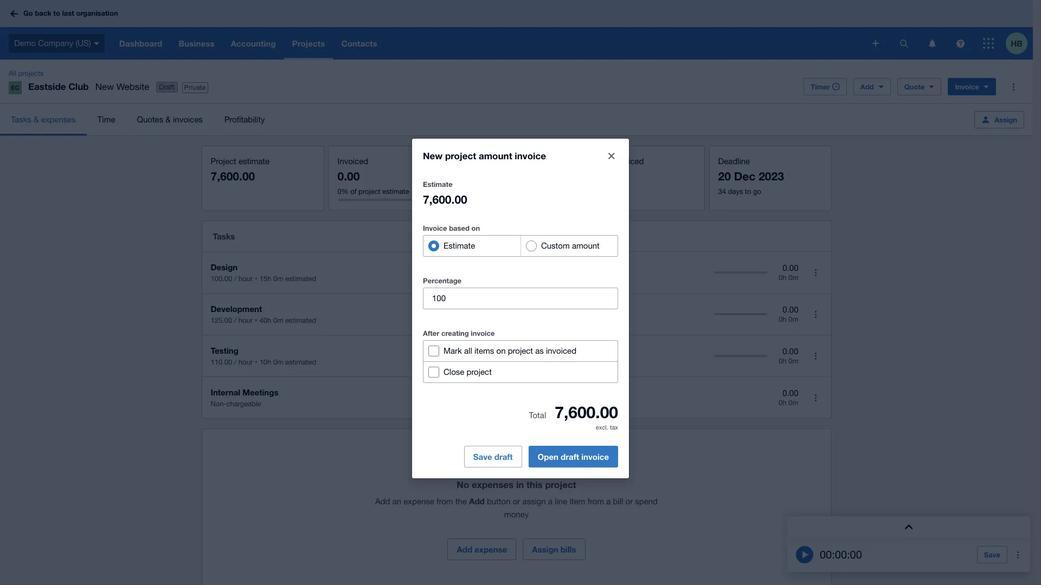 Task type: locate. For each thing, give the bounding box(es) containing it.
0.00 inside invoiced 0.00 0% of project estimate
[[338, 170, 360, 183]]

2 vertical spatial invoice
[[582, 453, 609, 462]]

close image
[[609, 153, 615, 159]]

1 horizontal spatial estimate
[[382, 188, 409, 196]]

0 horizontal spatial draft
[[495, 453, 513, 462]]

add right timer button
[[861, 82, 874, 91]]

0 vertical spatial invoice
[[955, 82, 980, 91]]

estimate down based
[[444, 241, 475, 250]]

0 vertical spatial 7,600.00
[[211, 170, 255, 183]]

ec
[[11, 84, 19, 91]]

7,600.00
[[211, 170, 255, 183], [423, 193, 467, 206], [555, 403, 618, 422]]

estimate down expenses
[[509, 188, 536, 196]]

draft up no expenses in this project
[[495, 453, 513, 462]]

1 horizontal spatial invoice
[[515, 150, 546, 161]]

1 vertical spatial to
[[745, 188, 751, 196]]

2 of from the left
[[478, 188, 484, 196]]

add for add an expense from the add button or assign a line item from a bill or spend money
[[375, 497, 390, 507]]

1 vertical spatial new
[[423, 150, 443, 161]]

1 horizontal spatial invoiced
[[614, 157, 644, 166]]

0 vertical spatial tasks
[[11, 115, 31, 124]]

7,600.00 up excl. at the right
[[555, 403, 618, 422]]

0 vertical spatial hour
[[239, 275, 253, 283]]

0 horizontal spatial from
[[437, 497, 453, 507]]

1 horizontal spatial expenses
[[472, 479, 514, 491]]

/ right the 110.00
[[234, 359, 237, 367]]

add for add expense
[[457, 545, 472, 555]]

0 vertical spatial /
[[234, 275, 237, 283]]

development
[[211, 304, 262, 314]]

1 horizontal spatial &
[[166, 115, 171, 124]]

svg image
[[10, 10, 18, 17], [983, 38, 994, 49], [957, 39, 965, 47], [94, 42, 99, 45]]

new up "estimate 7,600.00"
[[423, 150, 443, 161]]

2 draft from the left
[[561, 453, 579, 462]]

excl.
[[596, 425, 609, 431]]

after creating invoice group
[[423, 340, 618, 383]]

expenses down eastside club
[[41, 115, 76, 124]]

hour inside development 125.00 / hour • 40h 0m estimated
[[239, 317, 253, 325]]

bill
[[613, 497, 623, 507]]

0 horizontal spatial 0%
[[338, 188, 349, 196]]

of down invoiced
[[351, 188, 357, 196]]

open draft invoice
[[538, 453, 609, 462]]

draft
[[159, 83, 174, 91]]

0 vertical spatial •
[[255, 275, 257, 283]]

2 vertical spatial •
[[255, 359, 257, 367]]

•
[[255, 275, 257, 283], [255, 317, 257, 325], [255, 359, 257, 367]]

invoice up 0% of project estimate on the top of the page
[[515, 150, 546, 161]]

1 vertical spatial assign
[[532, 545, 558, 555]]

0.00 for development
[[783, 305, 799, 314]]

3 estimated from the top
[[285, 359, 316, 367]]

1 vertical spatial estimated
[[285, 317, 316, 325]]

0 horizontal spatial 7,600.00
[[211, 170, 255, 183]]

svg image up quote popup button
[[929, 39, 936, 47]]

invoiced right the as
[[546, 346, 577, 356]]

invoice
[[955, 82, 980, 91], [423, 224, 447, 233]]

estimate inside 'invoice based on' group
[[444, 241, 475, 250]]

project inside invoiced 0.00 0% of project estimate
[[359, 188, 380, 196]]

0% of project estimate
[[465, 188, 536, 196]]

0 horizontal spatial expense
[[404, 497, 434, 507]]

assign left bills
[[532, 545, 558, 555]]

invoice up items
[[471, 329, 495, 338]]

0 horizontal spatial invoice
[[471, 329, 495, 338]]

the
[[456, 497, 467, 507]]

1 vertical spatial save
[[984, 551, 1001, 560]]

svg image inside the go back to last organisation link
[[10, 10, 18, 17]]

estimate inside 'project estimate 7,600.00'
[[239, 157, 270, 166]]

& for quotes
[[166, 115, 171, 124]]

0 horizontal spatial amount
[[479, 150, 512, 161]]

3 • from the top
[[255, 359, 257, 367]]

1 vertical spatial invoiced
[[546, 346, 577, 356]]

1 vertical spatial tasks
[[213, 232, 235, 241]]

0.00 0h 0m for development
[[779, 305, 799, 324]]

0 vertical spatial expenses
[[41, 115, 76, 124]]

1 vertical spatial amount
[[572, 241, 600, 250]]

1 horizontal spatial or
[[626, 497, 633, 507]]

0% inside invoiced 0.00 0% of project estimate
[[338, 188, 349, 196]]

0% down invoiced
[[338, 188, 349, 196]]

• left 40h at left bottom
[[255, 317, 257, 325]]

1 estimated from the top
[[285, 275, 316, 283]]

tasks up design
[[213, 232, 235, 241]]

tasks & expenses
[[11, 115, 76, 124]]

line
[[555, 497, 568, 507]]

0 horizontal spatial &
[[34, 115, 39, 124]]

new website
[[95, 81, 149, 92]]

1 of from the left
[[351, 188, 357, 196]]

1 horizontal spatial 7,600.00
[[423, 193, 467, 206]]

/ for development
[[234, 317, 237, 325]]

time
[[97, 115, 115, 124], [465, 157, 482, 166]]

1 horizontal spatial 0%
[[465, 188, 476, 196]]

0 horizontal spatial to
[[53, 9, 60, 17]]

estimate left "estimate 7,600.00"
[[382, 188, 409, 196]]

1 hour from the top
[[239, 275, 253, 283]]

or
[[513, 497, 520, 507], [626, 497, 633, 507]]

hour inside design 100.00 / hour • 15h 0m estimated
[[239, 275, 253, 283]]

expense down money
[[475, 545, 507, 555]]

2 vertical spatial estimated
[[285, 359, 316, 367]]

company
[[38, 38, 73, 48]]

add down the
[[457, 545, 472, 555]]

0.00 0h 0m for design
[[779, 263, 799, 282]]

2 0.00 0h 0m from the top
[[779, 305, 799, 324]]

save for save draft
[[473, 453, 492, 462]]

0% up based
[[465, 188, 476, 196]]

time left expenses
[[465, 157, 482, 166]]

invoiced 0.00 0% of project estimate
[[338, 157, 409, 196]]

/ right 100.00
[[234, 275, 237, 283]]

draft right open
[[561, 453, 579, 462]]

1 vertical spatial time
[[465, 157, 482, 166]]

7,600.00 down project
[[211, 170, 255, 183]]

0 horizontal spatial estimate
[[239, 157, 270, 166]]

1 vertical spatial on
[[497, 346, 506, 356]]

no
[[457, 479, 469, 491]]

estimated right 40h at left bottom
[[285, 317, 316, 325]]

save inside save draft button
[[473, 453, 492, 462]]

estimate for estimate
[[444, 241, 475, 250]]

invoice for open draft invoice
[[582, 453, 609, 462]]

time & expenses
[[465, 157, 527, 166]]

private
[[184, 84, 206, 92]]

svg image up quote
[[900, 39, 908, 47]]

2 horizontal spatial &
[[485, 157, 490, 166]]

assign down invoice popup button in the top right of the page
[[995, 115, 1018, 124]]

0 vertical spatial new
[[95, 81, 114, 92]]

0 horizontal spatial save
[[473, 453, 492, 462]]

invoice inside 'dialog'
[[423, 224, 447, 233]]

amount up 0% of project estimate on the top of the page
[[479, 150, 512, 161]]

0.00 0h 0m for testing
[[779, 347, 799, 366]]

1 horizontal spatial a
[[607, 497, 611, 507]]

hour left 15h
[[239, 275, 253, 283]]

estimate inside invoiced 0.00 0% of project estimate
[[382, 188, 409, 196]]

on right items
[[497, 346, 506, 356]]

to
[[53, 9, 60, 17], [745, 188, 751, 196]]

• left 10h
[[255, 359, 257, 367]]

invoice down excl. at the right
[[582, 453, 609, 462]]

0 horizontal spatial invoiced
[[546, 346, 577, 356]]

0 horizontal spatial tasks
[[11, 115, 31, 124]]

0h
[[779, 274, 787, 282], [779, 316, 787, 324], [779, 358, 787, 366], [779, 399, 787, 408]]

navigation
[[111, 27, 865, 60]]

days
[[728, 188, 743, 196]]

add left an
[[375, 497, 390, 507]]

to left last
[[53, 9, 60, 17]]

expenses up the "button"
[[472, 479, 514, 491]]

estimated inside design 100.00 / hour • 15h 0m estimated
[[285, 275, 316, 283]]

estimate
[[423, 180, 453, 189], [444, 241, 475, 250]]

invoiced right be at the top
[[614, 157, 644, 166]]

0 vertical spatial on
[[472, 224, 480, 233]]

1 / from the top
[[234, 275, 237, 283]]

1 vertical spatial estimate
[[444, 241, 475, 250]]

& left expenses
[[485, 157, 490, 166]]

all
[[464, 346, 472, 356]]

estimate 7,600.00
[[423, 180, 467, 206]]

organisation
[[76, 9, 118, 17]]

back
[[35, 9, 51, 17]]

expense right an
[[404, 497, 434, 507]]

internal meetings non-chargeable
[[211, 388, 279, 408]]

0h for design
[[779, 274, 787, 282]]

close button
[[601, 145, 623, 167]]

new
[[95, 81, 114, 92], [423, 150, 443, 161]]

invoice inside button
[[582, 453, 609, 462]]

estimate right project
[[239, 157, 270, 166]]

on
[[472, 224, 480, 233], [497, 346, 506, 356]]

on right based
[[472, 224, 480, 233]]

from right item
[[588, 497, 604, 507]]

2 hour from the top
[[239, 317, 253, 325]]

svg image
[[900, 39, 908, 47], [929, 39, 936, 47], [873, 40, 879, 47]]

1 horizontal spatial from
[[588, 497, 604, 507]]

svg image up 'add' popup button
[[873, 40, 879, 47]]

estimated right 15h
[[285, 275, 316, 283]]

project up line
[[545, 479, 576, 491]]

2 vertical spatial 7,600.00
[[555, 403, 618, 422]]

2 vertical spatial /
[[234, 359, 237, 367]]

go back to last organisation
[[23, 9, 118, 17]]

expenses
[[492, 157, 527, 166]]

&
[[34, 115, 39, 124], [166, 115, 171, 124], [485, 157, 490, 166]]

on inside after creating invoice 'group'
[[497, 346, 506, 356]]

0 vertical spatial amount
[[479, 150, 512, 161]]

hour
[[239, 275, 253, 283], [239, 317, 253, 325], [239, 359, 253, 367]]

0%
[[338, 188, 349, 196], [465, 188, 476, 196]]

quote button
[[898, 78, 942, 95]]

invoice up assign button
[[955, 82, 980, 91]]

estimate inside "estimate 7,600.00"
[[423, 180, 453, 189]]

1 horizontal spatial assign
[[995, 115, 1018, 124]]

bills
[[561, 545, 576, 555]]

2 horizontal spatial invoice
[[582, 453, 609, 462]]

1 0.00 0h 0m from the top
[[779, 263, 799, 282]]

0 horizontal spatial a
[[548, 497, 553, 507]]

expense
[[404, 497, 434, 507], [475, 545, 507, 555]]

/ for design
[[234, 275, 237, 283]]

from left the
[[437, 497, 453, 507]]

assign inside button
[[995, 115, 1018, 124]]

assign for assign
[[995, 115, 1018, 124]]

profitability
[[224, 115, 265, 124]]

a
[[548, 497, 553, 507], [607, 497, 611, 507]]

0h for development
[[779, 316, 787, 324]]

testing
[[211, 346, 239, 356]]

svg image right the (us)
[[94, 42, 99, 45]]

add an expense from the add button or assign a line item from a bill or spend money
[[375, 497, 658, 520]]

item
[[570, 497, 585, 507]]

0 vertical spatial time
[[97, 115, 115, 124]]

save draft
[[473, 453, 513, 462]]

deadline 20 dec 2023 34 days to go
[[718, 157, 784, 196]]

/ inside design 100.00 / hour • 15h 0m estimated
[[234, 275, 237, 283]]

0 vertical spatial to
[[53, 9, 60, 17]]

expenses
[[41, 115, 76, 124], [472, 479, 514, 491]]

club
[[68, 81, 89, 92]]

0 vertical spatial estimated
[[285, 275, 316, 283]]

to left go
[[745, 188, 751, 196]]

1 vertical spatial invoice
[[423, 224, 447, 233]]

3 / from the top
[[234, 359, 237, 367]]

estimated right 10h
[[285, 359, 316, 367]]

2 vertical spatial hour
[[239, 359, 253, 367]]

expense inside add an expense from the add button or assign a line item from a bill or spend money
[[404, 497, 434, 507]]

1 horizontal spatial to
[[745, 188, 751, 196]]

project
[[445, 150, 476, 161], [359, 188, 380, 196], [486, 188, 507, 196], [508, 346, 533, 356], [467, 368, 492, 377], [545, 479, 576, 491]]

hour inside testing 110.00 / hour • 10h 0m estimated
[[239, 359, 253, 367]]

0 horizontal spatial or
[[513, 497, 520, 507]]

/ down development
[[234, 317, 237, 325]]

• inside testing 110.00 / hour • 10h 0m estimated
[[255, 359, 257, 367]]

1 horizontal spatial time
[[465, 157, 482, 166]]

3 0h from the top
[[779, 358, 787, 366]]

svg image left go
[[10, 10, 18, 17]]

0 vertical spatial invoice
[[515, 150, 546, 161]]

in
[[516, 479, 524, 491]]

2 • from the top
[[255, 317, 257, 325]]

4 0h from the top
[[779, 399, 787, 408]]

1 horizontal spatial expense
[[475, 545, 507, 555]]

new inside 'dialog'
[[423, 150, 443, 161]]

0 horizontal spatial of
[[351, 188, 357, 196]]

3 0.00 0h 0m from the top
[[779, 347, 799, 366]]

& down eastside
[[34, 115, 39, 124]]

add
[[861, 82, 874, 91], [469, 497, 485, 507], [375, 497, 390, 507], [457, 545, 472, 555]]

estimated inside testing 110.00 / hour • 10h 0m estimated
[[285, 359, 316, 367]]

1 horizontal spatial invoice
[[955, 82, 980, 91]]

assign
[[995, 115, 1018, 124], [532, 545, 558, 555]]

add expense button
[[448, 539, 516, 561]]

development 125.00 / hour • 40h 0m estimated
[[211, 304, 316, 325]]

time down new website
[[97, 115, 115, 124]]

add inside popup button
[[861, 82, 874, 91]]

0m inside design 100.00 / hour • 15h 0m estimated
[[273, 275, 283, 283]]

invoice inside popup button
[[955, 82, 980, 91]]

project left the as
[[508, 346, 533, 356]]

20
[[718, 170, 731, 183]]

hour for development
[[239, 317, 253, 325]]

1 draft from the left
[[495, 453, 513, 462]]

add expense
[[457, 545, 507, 555]]

1 vertical spatial expense
[[475, 545, 507, 555]]

1 horizontal spatial tasks
[[213, 232, 235, 241]]

/ inside testing 110.00 / hour • 10h 0m estimated
[[234, 359, 237, 367]]

1 horizontal spatial amount
[[572, 241, 600, 250]]

estimated for design
[[285, 275, 316, 283]]

total
[[529, 411, 546, 420]]

0 vertical spatial assign
[[995, 115, 1018, 124]]

to be invoiced
[[592, 157, 644, 166]]

estimated inside development 125.00 / hour • 40h 0m estimated
[[285, 317, 316, 325]]

2 horizontal spatial svg image
[[929, 39, 936, 47]]

assign button
[[975, 111, 1025, 128]]

/ inside development 125.00 / hour • 40h 0m estimated
[[234, 317, 237, 325]]

7,600.00 up invoice based on
[[423, 193, 467, 206]]

amount right custom on the right top of page
[[572, 241, 600, 250]]

navigation inside hb "banner"
[[111, 27, 865, 60]]

1 horizontal spatial save
[[984, 551, 1001, 560]]

1 vertical spatial /
[[234, 317, 237, 325]]

add inside button
[[457, 545, 472, 555]]

& for time
[[485, 157, 490, 166]]

from
[[437, 497, 453, 507], [588, 497, 604, 507]]

2 from from the left
[[588, 497, 604, 507]]

a left line
[[548, 497, 553, 507]]

draft for save
[[495, 453, 513, 462]]

& right the quotes
[[166, 115, 171, 124]]

new right club
[[95, 81, 114, 92]]

hour down development
[[239, 317, 253, 325]]

estimate up invoice based on
[[423, 180, 453, 189]]

1 horizontal spatial draft
[[561, 453, 579, 462]]

1 horizontal spatial new
[[423, 150, 443, 161]]

1 vertical spatial •
[[255, 317, 257, 325]]

1 vertical spatial hour
[[239, 317, 253, 325]]

items
[[475, 346, 494, 356]]

1 0h from the top
[[779, 274, 787, 282]]

be
[[602, 157, 611, 166]]

3 hour from the top
[[239, 359, 253, 367]]

a left bill
[[607, 497, 611, 507]]

demo
[[14, 38, 36, 48]]

• for design
[[255, 275, 257, 283]]

invoice left based
[[423, 224, 447, 233]]

invoiced
[[338, 157, 368, 166]]

0m inside testing 110.00 / hour • 10h 0m estimated
[[273, 359, 283, 367]]

save inside save button
[[984, 551, 1001, 560]]

0 horizontal spatial invoice
[[423, 224, 447, 233]]

assign bills
[[532, 545, 576, 555]]

assign
[[523, 497, 546, 507]]

1 • from the top
[[255, 275, 257, 283]]

quotes & invoices link
[[126, 104, 214, 136]]

to
[[592, 157, 600, 166]]

2 horizontal spatial 7,600.00
[[555, 403, 618, 422]]

percentage
[[423, 276, 462, 285]]

assign inside "link"
[[532, 545, 558, 555]]

save draft button
[[464, 447, 522, 468]]

1 vertical spatial invoice
[[471, 329, 495, 338]]

or up money
[[513, 497, 520, 507]]

invoices
[[173, 115, 203, 124]]

go
[[23, 9, 33, 17]]

1 horizontal spatial on
[[497, 346, 506, 356]]

• inside design 100.00 / hour • 15h 0m estimated
[[255, 275, 257, 283]]

1 a from the left
[[548, 497, 553, 507]]

to inside 'deadline 20 dec 2023 34 days to go'
[[745, 188, 751, 196]]

project down invoiced
[[359, 188, 380, 196]]

1 horizontal spatial of
[[478, 188, 484, 196]]

0 vertical spatial estimate
[[423, 180, 453, 189]]

save button
[[977, 547, 1008, 564]]

or right bill
[[626, 497, 633, 507]]

7,600.00 inside 'project estimate 7,600.00'
[[211, 170, 255, 183]]

tasks down ec on the top of the page
[[11, 115, 31, 124]]

2 / from the top
[[234, 317, 237, 325]]

1 0% from the left
[[338, 188, 349, 196]]

2 0h from the top
[[779, 316, 787, 324]]

profitability link
[[214, 104, 276, 136]]

2 estimated from the top
[[285, 317, 316, 325]]

0 horizontal spatial new
[[95, 81, 114, 92]]

• inside development 125.00 / hour • 40h 0m estimated
[[255, 317, 257, 325]]

open draft invoice button
[[529, 447, 618, 468]]

1 from from the left
[[437, 497, 453, 507]]

invoiced
[[614, 157, 644, 166], [546, 346, 577, 356]]

0 vertical spatial save
[[473, 453, 492, 462]]

hour left 10h
[[239, 359, 253, 367]]

• left 15h
[[255, 275, 257, 283]]

0 vertical spatial invoiced
[[614, 157, 644, 166]]

0 horizontal spatial assign
[[532, 545, 558, 555]]

svg image up invoice popup button in the top right of the page
[[957, 39, 965, 47]]

0 horizontal spatial time
[[97, 115, 115, 124]]

of down time & expenses
[[478, 188, 484, 196]]

0 vertical spatial expense
[[404, 497, 434, 507]]

estimated for testing
[[285, 359, 316, 367]]



Task type: describe. For each thing, give the bounding box(es) containing it.
hour for testing
[[239, 359, 253, 367]]

4 0.00 0h 0m from the top
[[779, 389, 799, 408]]

1 vertical spatial expenses
[[472, 479, 514, 491]]

demo company (us)
[[14, 38, 91, 48]]

2 or from the left
[[626, 497, 633, 507]]

0 horizontal spatial on
[[472, 224, 480, 233]]

demo company (us) button
[[0, 27, 111, 60]]

hb banner
[[0, 0, 1033, 60]]

1 vertical spatial 7,600.00
[[423, 193, 467, 206]]

mark all items on project as invoiced
[[444, 346, 577, 356]]

hb button
[[1006, 27, 1033, 60]]

all projects link
[[4, 68, 48, 79]]

quotes & invoices
[[137, 115, 203, 124]]

design 100.00 / hour • 15h 0m estimated
[[211, 263, 316, 283]]

add for add
[[861, 82, 874, 91]]

creating
[[441, 329, 469, 338]]

as
[[535, 346, 544, 356]]

0m inside development 125.00 / hour • 40h 0m estimated
[[273, 317, 283, 325]]

expense inside button
[[475, 545, 507, 555]]

of inside invoiced 0.00 0% of project estimate
[[351, 188, 357, 196]]

invoice based on
[[423, 224, 480, 233]]

timer
[[811, 82, 830, 91]]

time for time
[[97, 115, 115, 124]]

project down time & expenses
[[486, 188, 507, 196]]

close
[[444, 368, 464, 377]]

add button
[[854, 78, 891, 95]]

new for new project amount invoice
[[423, 150, 443, 161]]

internal
[[211, 388, 240, 398]]

new for new website
[[95, 81, 114, 92]]

new project amount invoice dialog
[[412, 139, 629, 479]]

amount inside 'invoice based on' group
[[572, 241, 600, 250]]

all projects
[[9, 69, 44, 78]]

hb
[[1011, 38, 1023, 48]]

estimated for development
[[285, 317, 316, 325]]

spend
[[635, 497, 658, 507]]

tasks for tasks
[[213, 232, 235, 241]]

100.00
[[211, 275, 232, 283]]

2 a from the left
[[607, 497, 611, 507]]

15h
[[260, 275, 271, 283]]

hour for design
[[239, 275, 253, 283]]

based
[[449, 224, 470, 233]]

2023
[[759, 170, 784, 183]]

quote
[[905, 82, 925, 91]]

invoice for after creating invoice
[[471, 329, 495, 338]]

custom
[[541, 241, 570, 250]]

svg image left hb
[[983, 38, 994, 49]]

this
[[527, 479, 543, 491]]

estimate for estimate 7,600.00
[[423, 180, 453, 189]]

meetings
[[243, 388, 279, 398]]

2 0% from the left
[[465, 188, 476, 196]]

timer button
[[804, 78, 847, 95]]

assign bills link
[[523, 539, 586, 561]]

invoice for invoice
[[955, 82, 980, 91]]

close project
[[444, 368, 492, 377]]

invoice for invoice based on
[[423, 224, 447, 233]]

125.00
[[211, 317, 232, 325]]

dec
[[734, 170, 756, 183]]

project
[[211, 157, 236, 166]]

0 horizontal spatial svg image
[[873, 40, 879, 47]]

10h
[[260, 359, 271, 367]]

eastside club
[[28, 81, 89, 92]]

assign for assign bills
[[532, 545, 558, 555]]

2 horizontal spatial estimate
[[509, 188, 536, 196]]

svg image inside demo company (us) popup button
[[94, 42, 99, 45]]

draft for open
[[561, 453, 579, 462]]

project down items
[[467, 368, 492, 377]]

0 horizontal spatial expenses
[[41, 115, 76, 124]]

& for tasks
[[34, 115, 39, 124]]

1 or from the left
[[513, 497, 520, 507]]

0.00 for design
[[783, 263, 799, 273]]

tasks for tasks & expenses
[[11, 115, 31, 124]]

• for development
[[255, 317, 257, 325]]

mark
[[444, 346, 462, 356]]

time link
[[87, 104, 126, 136]]

0.00 for testing
[[783, 347, 799, 356]]

34
[[718, 188, 726, 196]]

invoiced inside after creating invoice 'group'
[[546, 346, 577, 356]]

custom amount
[[541, 241, 600, 250]]

tasks & expenses link
[[0, 104, 87, 136]]

non-
[[211, 400, 227, 408]]

go back to last organisation link
[[7, 4, 125, 23]]

testing 110.00 / hour • 10h 0m estimated
[[211, 346, 316, 367]]

invoice based on group
[[423, 235, 618, 257]]

1 horizontal spatial svg image
[[900, 39, 908, 47]]

• for testing
[[255, 359, 257, 367]]

eastside
[[28, 81, 66, 92]]

website
[[116, 81, 149, 92]]

after
[[423, 329, 440, 338]]

0 field
[[424, 288, 618, 309]]

last
[[62, 9, 74, 17]]

go
[[753, 188, 762, 196]]

add right the
[[469, 497, 485, 507]]

chargeable
[[227, 400, 261, 408]]

after creating invoice
[[423, 329, 495, 338]]

40h
[[260, 317, 271, 325]]

design
[[211, 263, 238, 272]]

all
[[9, 69, 16, 78]]

time for time & expenses
[[465, 157, 482, 166]]

project estimate 7,600.00
[[211, 157, 270, 183]]

110.00
[[211, 359, 232, 367]]

save for save
[[984, 551, 1001, 560]]

quotes
[[137, 115, 163, 124]]

to inside hb "banner"
[[53, 9, 60, 17]]

projects
[[18, 69, 44, 78]]

tax
[[610, 425, 618, 431]]

project up "estimate 7,600.00"
[[445, 150, 476, 161]]

0h for testing
[[779, 358, 787, 366]]

deadline
[[718, 157, 750, 166]]

money
[[504, 510, 529, 520]]

new project amount invoice
[[423, 150, 546, 161]]

start timer image
[[796, 547, 814, 564]]

button
[[487, 497, 511, 507]]

/ for testing
[[234, 359, 237, 367]]



Task type: vqa. For each thing, say whether or not it's contained in the screenshot.


